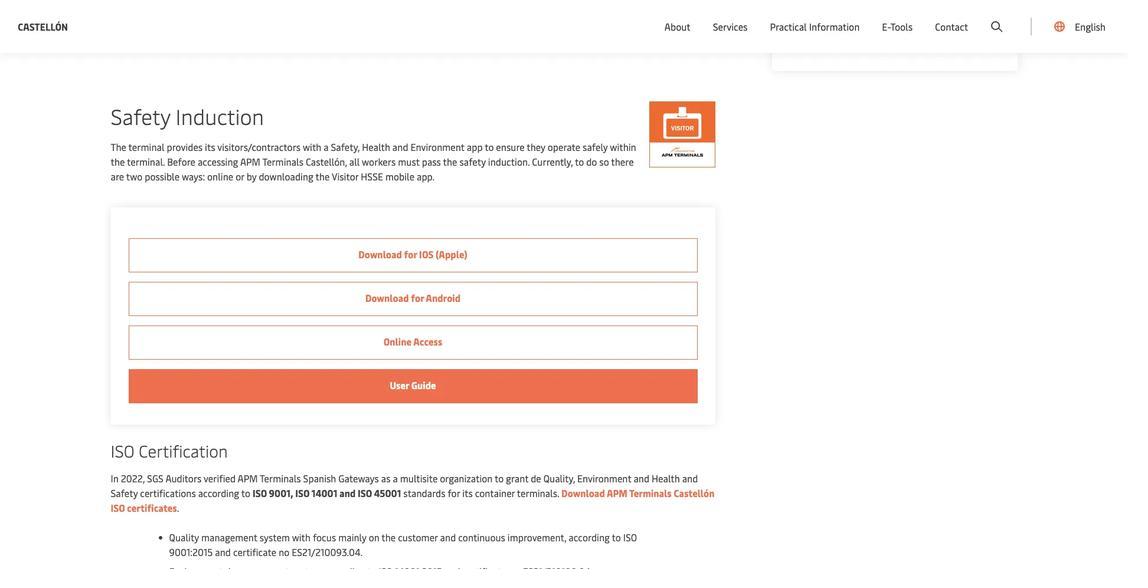 Task type: locate. For each thing, give the bounding box(es) containing it.
2 vertical spatial apm
[[607, 487, 628, 500]]

apm inside download apm terminals castellón iso certificates
[[607, 487, 628, 500]]

1 horizontal spatial its
[[462, 487, 473, 500]]

2 vertical spatial for
[[448, 487, 460, 500]]

quality
[[169, 531, 199, 544]]

menu
[[930, 11, 955, 24]]

safety up terminal
[[111, 102, 170, 131]]

a up the 'castellón,'
[[324, 141, 329, 154]]

certification
[[139, 440, 228, 462]]

1 vertical spatial environment
[[578, 472, 632, 485]]

with
[[303, 141, 321, 154], [292, 531, 311, 544]]

environment right quality,
[[578, 472, 632, 485]]

ios
[[419, 248, 434, 261]]

2 vertical spatial download
[[562, 487, 605, 500]]

for left android at the left of page
[[411, 292, 424, 305]]

apm inside the terminal provides its visitors/contractors with a safety, health and environment app to ensure they operate safely within the terminal. before accessing apm terminals castellón, all workers must pass the safety induction. currently, to do so there are two possible ways: online or by downloading the visitor hsse mobile app.
[[240, 155, 260, 168]]

terminals inside in 2022, sgs auditors verified apm terminals spanish gateways as a multisite organization to grant de quality, environment and health and safety certifications according to
[[260, 472, 301, 485]]

0 vertical spatial its
[[205, 141, 215, 154]]

create
[[1042, 11, 1069, 24]]

environment up pass
[[411, 141, 465, 154]]

terminals
[[262, 155, 304, 168], [260, 472, 301, 485], [629, 487, 672, 500]]

according down the verified at the bottom left of page
[[198, 487, 239, 500]]

a inside the terminal provides its visitors/contractors with a safety, health and environment app to ensure they operate safely within the terminal. before accessing apm terminals castellón, all workers must pass the safety induction. currently, to do so there are two possible ways: online or by downloading the visitor hsse mobile app.
[[324, 141, 329, 154]]

certificate
[[233, 546, 277, 559]]

visitors/contractors
[[217, 141, 301, 154]]

its
[[205, 141, 215, 154], [462, 487, 473, 500]]

on
[[369, 531, 380, 544]]

iso
[[111, 440, 135, 462], [253, 487, 267, 500], [295, 487, 310, 500], [358, 487, 372, 500], [111, 502, 125, 515], [623, 531, 637, 544]]

as
[[381, 472, 391, 485]]

1 vertical spatial according
[[569, 531, 610, 544]]

download down quality,
[[562, 487, 605, 500]]

spanish
[[303, 472, 336, 485]]

its inside the terminal provides its visitors/contractors with a safety, health and environment app to ensure they operate safely within the terminal. before accessing apm terminals castellón, all workers must pass the safety induction. currently, to do so there are two possible ways: online or by downloading the visitor hsse mobile app.
[[205, 141, 215, 154]]

hsse
[[361, 170, 383, 183]]

9001:2015
[[169, 546, 213, 559]]

0 vertical spatial a
[[324, 141, 329, 154]]

1 vertical spatial with
[[292, 531, 311, 544]]

0 vertical spatial with
[[303, 141, 321, 154]]

with up the 'castellón,'
[[303, 141, 321, 154]]

contact button
[[935, 0, 969, 53]]

safety
[[460, 155, 486, 168]]

standards
[[404, 487, 446, 500]]

1 vertical spatial health
[[652, 472, 680, 485]]

access
[[413, 335, 443, 348]]

with left focus
[[292, 531, 311, 544]]

1 horizontal spatial a
[[393, 472, 398, 485]]

de
[[531, 472, 541, 485]]

0 vertical spatial download
[[359, 248, 402, 261]]

2 safety from the top
[[111, 487, 138, 500]]

1 horizontal spatial according
[[569, 531, 610, 544]]

sgs
[[147, 472, 164, 485]]

download for terminals
[[562, 487, 605, 500]]

download for ios (apple) link
[[128, 239, 698, 273]]

are
[[111, 170, 124, 183]]

with inside the terminal provides its visitors/contractors with a safety, health and environment app to ensure they operate safely within the terminal. before accessing apm terminals castellón, all workers must pass the safety induction. currently, to do so there are two possible ways: online or by downloading the visitor hsse mobile app.
[[303, 141, 321, 154]]

1 horizontal spatial health
[[652, 472, 680, 485]]

a right as
[[393, 472, 398, 485]]

online
[[384, 335, 412, 348]]

environment inside the terminal provides its visitors/contractors with a safety, health and environment app to ensure they operate safely within the terminal. before accessing apm terminals castellón, all workers must pass the safety induction. currently, to do so there are two possible ways: online or by downloading the visitor hsse mobile app.
[[411, 141, 465, 154]]

1 vertical spatial terminals
[[260, 472, 301, 485]]

1 vertical spatial for
[[411, 292, 424, 305]]

environment inside in 2022, sgs auditors verified apm terminals spanish gateways as a multisite organization to grant de quality, environment and health and safety certifications according to
[[578, 472, 632, 485]]

apm terminals visitor image
[[649, 102, 715, 168]]

app.
[[417, 170, 435, 183]]

online access link
[[128, 326, 698, 360]]

1 vertical spatial castellón
[[674, 487, 715, 500]]

0 horizontal spatial according
[[198, 487, 239, 500]]

its down organization
[[462, 487, 473, 500]]

in 2022, sgs auditors verified apm terminals spanish gateways as a multisite organization to grant de quality, environment and health and safety certifications according to
[[111, 472, 698, 500]]

switch location
[[796, 11, 863, 24]]

download
[[359, 248, 402, 261], [366, 292, 409, 305], [562, 487, 605, 500]]

1 safety from the top
[[111, 102, 170, 131]]

download up the online
[[366, 292, 409, 305]]

0 vertical spatial safety
[[111, 102, 170, 131]]

two
[[126, 170, 143, 183]]

its up accessing
[[205, 141, 215, 154]]

for down organization
[[448, 487, 460, 500]]

0 vertical spatial castellón
[[18, 20, 68, 33]]

es21/210093.04.
[[292, 546, 363, 559]]

1 vertical spatial apm
[[238, 472, 258, 485]]

user guide link
[[128, 370, 698, 404]]

practical information
[[770, 20, 860, 33]]

safety down 2022, at the left of page
[[111, 487, 138, 500]]

apm inside in 2022, sgs auditors verified apm terminals spanish gateways as a multisite organization to grant de quality, environment and health and safety certifications according to
[[238, 472, 258, 485]]

1 horizontal spatial environment
[[578, 472, 632, 485]]

health inside in 2022, sgs auditors verified apm terminals spanish gateways as a multisite organization to grant de quality, environment and health and safety certifications according to
[[652, 472, 680, 485]]

login / create account
[[1011, 11, 1106, 24]]

for for android
[[411, 292, 424, 305]]

14001
[[312, 487, 337, 500]]

login / create account link
[[989, 0, 1106, 35]]

english
[[1075, 20, 1106, 33]]

0 vertical spatial terminals
[[262, 155, 304, 168]]

a
[[324, 141, 329, 154], [393, 472, 398, 485]]

9001,
[[269, 487, 293, 500]]

2 vertical spatial terminals
[[629, 487, 672, 500]]

according right improvement,
[[569, 531, 610, 544]]

about button
[[665, 0, 691, 53]]

0 horizontal spatial its
[[205, 141, 215, 154]]

account
[[1071, 11, 1106, 24]]

for
[[404, 248, 417, 261], [411, 292, 424, 305], [448, 487, 460, 500]]

1 vertical spatial download
[[366, 292, 409, 305]]

workers
[[362, 155, 396, 168]]

0 vertical spatial health
[[362, 141, 390, 154]]

2022,
[[121, 472, 145, 485]]

0 vertical spatial apm
[[240, 155, 260, 168]]

accessing
[[198, 155, 238, 168]]

download inside download apm terminals castellón iso certificates
[[562, 487, 605, 500]]

download left the ios
[[359, 248, 402, 261]]

terminals.
[[517, 487, 559, 500]]

0 horizontal spatial castellón
[[18, 20, 68, 33]]

the
[[111, 155, 125, 168], [443, 155, 457, 168], [316, 170, 330, 183], [382, 531, 396, 544]]

system
[[260, 531, 290, 544]]

1 horizontal spatial castellón
[[674, 487, 715, 500]]

global menu
[[901, 11, 955, 24]]

0 horizontal spatial environment
[[411, 141, 465, 154]]

environment
[[411, 141, 465, 154], [578, 472, 632, 485]]

switch location button
[[777, 11, 863, 24]]

safety induction
[[111, 102, 264, 131]]

0 horizontal spatial a
[[324, 141, 329, 154]]

safety
[[111, 102, 170, 131], [111, 487, 138, 500]]

the right pass
[[443, 155, 457, 168]]

0 vertical spatial environment
[[411, 141, 465, 154]]

for for ios
[[404, 248, 417, 261]]

the right on
[[382, 531, 396, 544]]

the down the 'castellón,'
[[316, 170, 330, 183]]

1 vertical spatial a
[[393, 472, 398, 485]]

1 vertical spatial safety
[[111, 487, 138, 500]]

visitor
[[332, 170, 359, 183]]

customer
[[398, 531, 438, 544]]

castellón inside download apm terminals castellón iso certificates
[[674, 487, 715, 500]]

app
[[467, 141, 483, 154]]

improvement,
[[508, 531, 567, 544]]

0 vertical spatial according
[[198, 487, 239, 500]]

0 horizontal spatial health
[[362, 141, 390, 154]]

for left the ios
[[404, 248, 417, 261]]

terminals inside download apm terminals castellón iso certificates
[[629, 487, 672, 500]]

iso inside download apm terminals castellón iso certificates
[[111, 502, 125, 515]]

0 vertical spatial for
[[404, 248, 417, 261]]



Task type: vqa. For each thing, say whether or not it's contained in the screenshot.
right Appointment
no



Task type: describe. For each thing, give the bounding box(es) containing it.
they
[[527, 141, 546, 154]]

ensure
[[496, 141, 525, 154]]

android
[[426, 292, 461, 305]]

the inside quality management system with focus mainly on the customer and continuous improvement, according to iso 9001:2015 and certificate no es21/210093.04.
[[382, 531, 396, 544]]

verified
[[204, 472, 236, 485]]

e-tools
[[882, 20, 913, 33]]

induction
[[176, 102, 264, 131]]

possible
[[145, 170, 180, 183]]

terminal.
[[127, 155, 165, 168]]

quality,
[[544, 472, 575, 485]]

online
[[207, 170, 233, 183]]

location
[[827, 11, 863, 24]]

terminal
[[129, 141, 165, 154]]

safety,
[[331, 141, 360, 154]]

pass
[[422, 155, 441, 168]]

provides
[[167, 141, 203, 154]]

certificates
[[127, 502, 177, 515]]

practical
[[770, 20, 807, 33]]

services button
[[713, 0, 748, 53]]

download for android
[[366, 292, 409, 305]]

user guide
[[390, 379, 436, 392]]

a inside in 2022, sgs auditors verified apm terminals spanish gateways as a multisite organization to grant de quality, environment and health and safety certifications according to
[[393, 472, 398, 485]]

terminals inside the terminal provides its visitors/contractors with a safety, health and environment app to ensure they operate safely within the terminal. before accessing apm terminals castellón, all workers must pass the safety induction. currently, to do so there are two possible ways: online or by downloading the visitor hsse mobile app.
[[262, 155, 304, 168]]

global
[[901, 11, 928, 24]]

download for ios
[[359, 248, 402, 261]]

health inside the terminal provides its visitors/contractors with a safety, health and environment app to ensure they operate safely within the terminal. before accessing apm terminals castellón, all workers must pass the safety induction. currently, to do so there are two possible ways: online or by downloading the visitor hsse mobile app.
[[362, 141, 390, 154]]

user
[[390, 379, 409, 392]]

castellón link
[[18, 19, 68, 34]]

within
[[610, 141, 636, 154]]

english button
[[1055, 0, 1106, 53]]

practical information button
[[770, 0, 860, 53]]

do
[[587, 155, 597, 168]]

/
[[1036, 11, 1040, 24]]

iso certification
[[111, 440, 228, 462]]

1 vertical spatial its
[[462, 487, 473, 500]]

.
[[177, 502, 179, 515]]

multisite
[[400, 472, 438, 485]]

safely
[[583, 141, 608, 154]]

container
[[475, 487, 515, 500]]

by
[[247, 170, 257, 183]]

operate
[[548, 141, 581, 154]]

download apm terminals castellón iso certificates
[[111, 487, 715, 515]]

mobile
[[386, 170, 415, 183]]

all
[[350, 155, 360, 168]]

download for android
[[366, 292, 461, 305]]

quality management system with focus mainly on the customer and continuous improvement, according to iso 9001:2015 and certificate no es21/210093.04.
[[169, 531, 637, 559]]

or
[[236, 170, 244, 183]]

download for android link
[[128, 282, 698, 317]]

tools
[[891, 20, 913, 33]]

focus
[[313, 531, 336, 544]]

induction.
[[488, 155, 530, 168]]

so
[[600, 155, 609, 168]]

online access
[[384, 335, 443, 348]]

in
[[111, 472, 119, 485]]

organization
[[440, 472, 493, 485]]

to inside quality management system with focus mainly on the customer and continuous improvement, according to iso 9001:2015 and certificate no es21/210093.04.
[[612, 531, 621, 544]]

iso 9001, iso 14001 and iso 45001 standards for its container terminals.
[[253, 487, 562, 500]]

grant
[[506, 472, 529, 485]]

before
[[167, 155, 195, 168]]

e-
[[882, 20, 891, 33]]

according inside in 2022, sgs auditors verified apm terminals spanish gateways as a multisite organization to grant de quality, environment and health and safety certifications according to
[[198, 487, 239, 500]]

e-tools button
[[882, 0, 913, 53]]

certifications
[[140, 487, 196, 500]]

and inside the terminal provides its visitors/contractors with a safety, health and environment app to ensure they operate safely within the terminal. before accessing apm terminals castellón, all workers must pass the safety induction. currently, to do so there are two possible ways: online or by downloading the visitor hsse mobile app.
[[393, 141, 408, 154]]

no
[[279, 546, 290, 559]]

according inside quality management system with focus mainly on the customer and continuous improvement, according to iso 9001:2015 and certificate no es21/210093.04.
[[569, 531, 610, 544]]

the terminal provides its visitors/contractors with a safety, health and environment app to ensure they operate safely within the terminal. before accessing apm terminals castellón, all workers must pass the safety induction. currently, to do so there are two possible ways: online or by downloading the visitor hsse mobile app.
[[111, 141, 636, 183]]

(apple)
[[436, 248, 468, 261]]

downloading
[[259, 170, 314, 183]]

iso inside quality management system with focus mainly on the customer and continuous improvement, according to iso 9001:2015 and certificate no es21/210093.04.
[[623, 531, 637, 544]]

45001
[[374, 487, 401, 500]]

the up are
[[111, 155, 125, 168]]

the
[[111, 141, 126, 154]]

with inside quality management system with focus mainly on the customer and continuous improvement, according to iso 9001:2015 and certificate no es21/210093.04.
[[292, 531, 311, 544]]

switch
[[796, 11, 824, 24]]

must
[[398, 155, 420, 168]]

continuous
[[458, 531, 505, 544]]

about
[[665, 20, 691, 33]]

auditors
[[166, 472, 202, 485]]

global menu button
[[875, 0, 966, 35]]

safety inside in 2022, sgs auditors verified apm terminals spanish gateways as a multisite organization to grant de quality, environment and health and safety certifications according to
[[111, 487, 138, 500]]

download for ios (apple)
[[359, 248, 468, 261]]

login
[[1011, 11, 1034, 24]]



